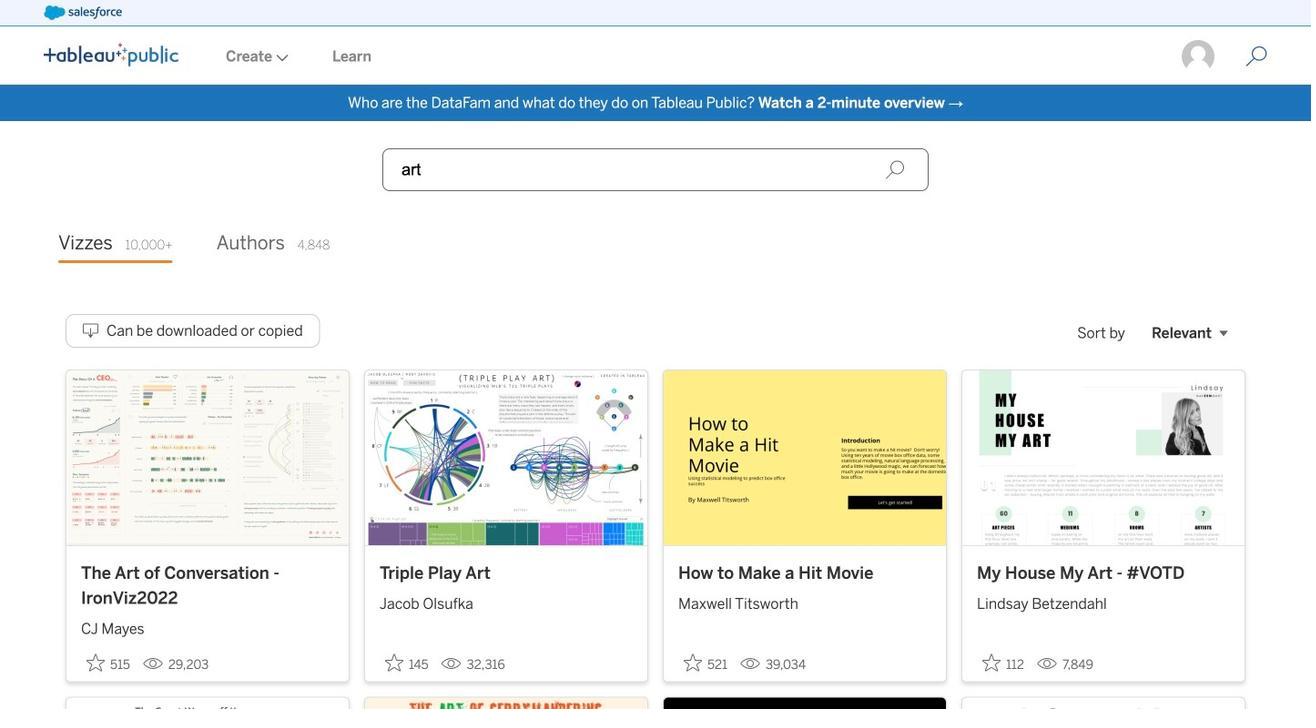 Task type: locate. For each thing, give the bounding box(es) containing it.
2 horizontal spatial add favorite image
[[983, 654, 1001, 672]]

3 add favorite button from the left
[[679, 649, 733, 678]]

Add Favorite button
[[81, 649, 136, 678], [380, 649, 434, 678], [679, 649, 733, 678], [977, 649, 1030, 678]]

add favorite button for 3rd workbook thumbnail from the left
[[679, 649, 733, 678]]

1 workbook thumbnail image from the left
[[66, 371, 349, 546]]

gary.orlando image
[[1180, 38, 1217, 75]]

4 add favorite button from the left
[[977, 649, 1030, 678]]

2 add favorite image from the left
[[684, 654, 702, 672]]

workbook thumbnail image
[[66, 371, 349, 546], [365, 371, 648, 546], [664, 371, 946, 546], [963, 371, 1245, 546]]

search image
[[885, 160, 905, 180]]

add favorite image
[[385, 654, 403, 672], [684, 654, 702, 672], [983, 654, 1001, 672]]

3 add favorite image from the left
[[983, 654, 1001, 672]]

0 horizontal spatial add favorite image
[[385, 654, 403, 672]]

1 add favorite button from the left
[[81, 649, 136, 678]]

1 horizontal spatial add favorite image
[[684, 654, 702, 672]]

create image
[[272, 54, 289, 61]]

2 add favorite button from the left
[[380, 649, 434, 678]]

1 add favorite image from the left
[[385, 654, 403, 672]]

add favorite button for 1st workbook thumbnail from the right
[[977, 649, 1030, 678]]



Task type: vqa. For each thing, say whether or not it's contained in the screenshot.
jacob.simon6557 image at the top
no



Task type: describe. For each thing, give the bounding box(es) containing it.
add favorite button for third workbook thumbnail from the right
[[380, 649, 434, 678]]

4 workbook thumbnail image from the left
[[963, 371, 1245, 546]]

add favorite image
[[87, 654, 105, 672]]

Search input field
[[383, 148, 929, 191]]

2 workbook thumbnail image from the left
[[365, 371, 648, 546]]

logo image
[[44, 43, 179, 66]]

add favorite image for third workbook thumbnail from the right's add favorite button
[[385, 654, 403, 672]]

3 workbook thumbnail image from the left
[[664, 371, 946, 546]]

salesforce logo image
[[44, 5, 122, 20]]

go to search image
[[1224, 46, 1290, 67]]

add favorite image for add favorite button related to 3rd workbook thumbnail from the left
[[684, 654, 702, 672]]

add favorite button for first workbook thumbnail from the left
[[81, 649, 136, 678]]

add favorite image for add favorite button corresponding to 1st workbook thumbnail from the right
[[983, 654, 1001, 672]]



